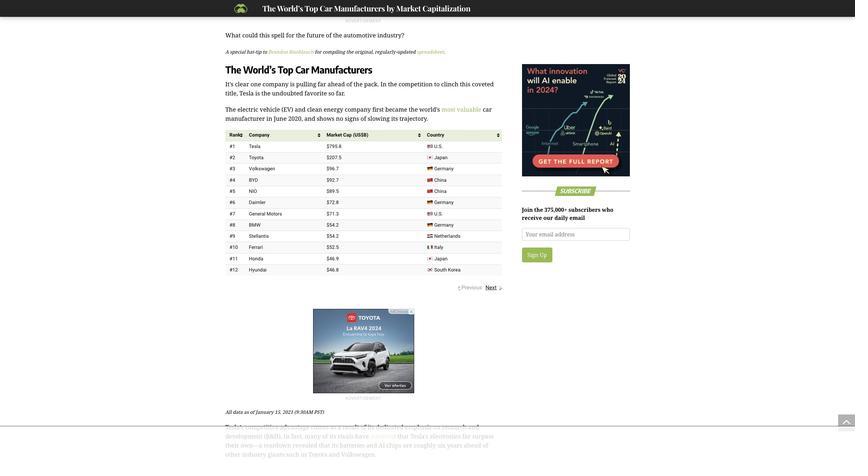 Task type: vqa. For each thing, say whether or not it's contained in the screenshot.
that to the left
yes



Task type: describe. For each thing, give the bounding box(es) containing it.
of left "january"
[[250, 409, 255, 415]]

as inside tesla's competitive advantage comes as a result of its dedicated emphasis on research and development (r&d). in fact, many of its rivals have
[[330, 423, 336, 431]]

🇨🇳 china for $89.5
[[427, 188, 447, 194]]

industry?
[[378, 31, 405, 39]]

1 vertical spatial that
[[319, 441, 330, 449]]

(9:30am
[[294, 409, 313, 415]]

the world's top car manufacturers by market capitalization
[[263, 3, 471, 13]]

italy
[[435, 245, 444, 250]]

volkswagen
[[249, 166, 275, 172]]

receive
[[522, 214, 542, 222]]

🇺🇸 for $71.3
[[427, 211, 433, 217]]

🇩🇪 for $96.7
[[427, 166, 433, 172]]

🇮🇹
[[427, 245, 433, 250]]

general motors
[[249, 211, 282, 217]]

$71.3
[[327, 211, 339, 217]]

far inside it's clear one company is pulling far ahead of the pack. in the competition to clinch this coveted title, tesla is the undoubted favorite so far.
[[318, 80, 326, 88]]

a
[[338, 423, 341, 431]]

🇯🇵 for $207.5
[[427, 155, 433, 161]]

join the 375,000+ subscribers who receive our daily email
[[522, 206, 614, 222]]

competition
[[399, 80, 433, 88]]

company: activate to sort column ascending element
[[245, 130, 323, 141]]

chips
[[387, 441, 402, 449]]

in
[[267, 114, 272, 122]]

manufacturers for the world's top car manufacturers
[[311, 63, 372, 75]]

a special hat-tip to brandon knoblauch for compiling the original, regularly-updated spreadsheet .
[[225, 48, 445, 55]]

🇩🇪 for $72.8
[[427, 200, 433, 205]]

giants
[[268, 450, 285, 458]]

top for the world's top car manufacturers by market capitalization
[[305, 3, 318, 13]]

🇩🇪 germany for $72.8
[[427, 200, 454, 205]]

🇰🇷
[[427, 267, 433, 273]]

(us$b)
[[353, 132, 369, 138]]

dedicated
[[376, 423, 404, 431]]

(r&d).
[[264, 432, 282, 440]]

2020,
[[288, 114, 303, 122]]

january
[[256, 409, 274, 415]]

no
[[336, 114, 343, 122]]

#12
[[230, 267, 238, 273]]

all data as of january 15, 2021 (9:30am pst)
[[225, 409, 324, 415]]

undoubted
[[272, 89, 303, 97]]

u.s. for $795.8
[[435, 144, 443, 149]]

advertisement for 2nd advertisement element from the top
[[346, 396, 382, 401]]

$92.7
[[327, 177, 339, 183]]

0 vertical spatial that
[[398, 432, 409, 440]]

electronics
[[430, 432, 461, 440]]

market cap (us$b)
[[327, 132, 369, 138]]

#2
[[230, 155, 235, 161]]

most
[[442, 105, 456, 113]]

0 vertical spatial this
[[260, 31, 270, 39]]

what
[[225, 31, 241, 39]]

1 horizontal spatial is
[[290, 80, 295, 88]]

gf24_static ads_jan 23_ad d 320×333 b image
[[522, 64, 630, 176]]

compiling
[[323, 48, 345, 55]]

trajectory.
[[400, 114, 428, 122]]

most valuable link
[[442, 105, 482, 113]]

🇰🇷 south korea
[[427, 267, 461, 273]]

and down rivals
[[329, 450, 340, 458]]

of inside that tesla's electronics far surpass their own—a teardown revealed that its batteries and ai chips are roughly six years ahead of other industry giants such as toyota and volkswagen.
[[483, 441, 489, 449]]

(ev)
[[282, 105, 293, 113]]

japan for $46.9
[[435, 256, 448, 262]]

2 vertical spatial the
[[225, 105, 236, 113]]

company inside it's clear one company is pulling far ahead of the pack. in the competition to clinch this coveted title, tesla is the undoubted favorite so far.
[[263, 80, 289, 88]]

energy
[[324, 105, 344, 113]]

country: activate to sort column ascending element
[[423, 130, 502, 141]]

who
[[602, 206, 614, 214]]

teardown
[[264, 441, 291, 449]]

ai
[[379, 441, 385, 449]]

updated
[[397, 48, 416, 55]]

on
[[434, 423, 441, 431]]

0 vertical spatial market
[[397, 3, 421, 13]]

next
[[486, 284, 497, 291]]

the left the "pack."
[[354, 80, 363, 88]]

next link
[[486, 284, 497, 292]]

previous
[[462, 284, 482, 291]]

their
[[225, 441, 239, 449]]

capitalization
[[423, 3, 471, 13]]

the up a special hat-tip to brandon knoblauch for compiling the original, regularly-updated spreadsheet .
[[333, 31, 342, 39]]

regularly-
[[375, 48, 397, 55]]

electric
[[238, 105, 258, 113]]

its inside car manufacturer in june 2020, and shows no signs of slowing its trajectory.
[[392, 114, 398, 122]]

u.s. for $71.3
[[435, 211, 443, 217]]

ahead inside that tesla's electronics far surpass their own—a teardown revealed that its batteries and ai chips are roughly six years ahead of other industry giants such as toyota and volkswagen.
[[464, 441, 482, 449]]

and inside tesla's competitive advantage comes as a result of its dedicated emphasis on research and development (r&d). in fact, many of its rivals have
[[469, 423, 479, 431]]

it's
[[225, 80, 234, 88]]

sign up button
[[522, 248, 553, 263]]

brandon
[[268, 48, 288, 55]]

2 advertisement element from the top
[[313, 309, 414, 393]]

clear
[[235, 80, 249, 88]]

$52.5
[[327, 245, 339, 250]]

the up trajectory. at top
[[409, 105, 418, 113]]

0 vertical spatial for
[[286, 31, 295, 39]]

the for the world's top car manufacturers by market capitalization
[[263, 3, 276, 13]]

roughly
[[414, 441, 436, 449]]

manufacturer
[[225, 114, 265, 122]]

the right the "pack."
[[388, 80, 397, 88]]

became
[[386, 105, 408, 113]]

six
[[438, 441, 446, 449]]

surpass
[[473, 432, 494, 440]]

🇯🇵 for $46.9
[[427, 256, 433, 262]]

and up 2020,
[[295, 105, 306, 113]]

germany for $72.8
[[435, 200, 454, 205]]

of up "have"
[[361, 423, 366, 431]]

one
[[251, 80, 261, 88]]

15,
[[275, 409, 281, 415]]

the for the world's top car manufacturers
[[225, 63, 241, 75]]

car for the world's top car manufacturers
[[296, 63, 309, 75]]

tesla's competitive advantage comes as a result of its dedicated emphasis on research and development (r&d). in fact, many of its rivals have
[[225, 423, 479, 440]]

0 vertical spatial to
[[263, 48, 267, 55]]

1 advertisement element from the top
[[313, 0, 414, 16]]

ahead inside it's clear one company is pulling far ahead of the pack. in the competition to clinch this coveted title, tesla is the undoubted favorite so far.
[[328, 80, 345, 88]]

comes
[[311, 423, 329, 431]]

industry
[[242, 450, 266, 458]]

🇨🇳 for $92.7
[[427, 177, 433, 183]]

daily
[[555, 214, 569, 222]]

🇳🇱
[[427, 233, 433, 239]]

other
[[225, 450, 241, 458]]

far inside that tesla's electronics far surpass their own—a teardown revealed that its batteries and ai chips are roughly six years ahead of other industry giants such as toyota and volkswagen.
[[463, 432, 471, 440]]

market cap (us$b): activate to sort column ascending element
[[323, 130, 423, 141]]

375,000+
[[545, 206, 568, 214]]

to inside it's clear one company is pulling far ahead of the pack. in the competition to clinch this coveted title, tesla is the undoubted favorite so far.
[[434, 80, 440, 88]]

0 horizontal spatial is
[[256, 89, 260, 97]]

development
[[225, 432, 263, 440]]

visual capitalist image
[[225, 3, 256, 13]]

#6
[[230, 200, 235, 205]]

shows
[[317, 114, 335, 122]]

knoblauch
[[289, 48, 314, 55]]

the electric vehicle (ev) and clean energy company first became the world's most valuable
[[225, 105, 482, 113]]

world's
[[420, 105, 440, 113]]

the up vehicle at the top left of the page
[[262, 89, 271, 97]]

$795.8
[[327, 144, 342, 149]]



Task type: locate. For each thing, give the bounding box(es) containing it.
country
[[427, 132, 445, 138]]

1 vertical spatial advertisement
[[346, 396, 382, 401]]

1 🇩🇪 germany from the top
[[427, 166, 454, 172]]

🇺🇸 u.s. up 🇳🇱
[[427, 211, 443, 217]]

🇮🇹 italy
[[427, 245, 444, 250]]

1 vertical spatial 🇩🇪
[[427, 200, 433, 205]]

special
[[230, 48, 246, 55]]

1 horizontal spatial as
[[301, 450, 307, 458]]

japan for $207.5
[[435, 155, 448, 161]]

0 vertical spatial top
[[305, 3, 318, 13]]

🇺🇸 u.s. for $795.8
[[427, 144, 443, 149]]

general
[[249, 211, 266, 217]]

1 vertical spatial far
[[463, 432, 471, 440]]

of inside it's clear one company is pulling far ahead of the pack. in the competition to clinch this coveted title, tesla is the undoubted favorite so far.
[[347, 80, 352, 88]]

0 vertical spatial 🇯🇵
[[427, 155, 433, 161]]

🇯🇵 down 🇮🇹
[[427, 256, 433, 262]]

2 🇨🇳 china from the top
[[427, 188, 447, 194]]

1 🇨🇳 from the top
[[427, 177, 433, 183]]

sign up
[[528, 251, 547, 259]]

1 🇨🇳 china from the top
[[427, 177, 447, 183]]

1 china from the top
[[435, 177, 447, 183]]

germany for $54.2
[[435, 222, 454, 228]]

automotive
[[344, 31, 376, 39]]

1 vertical spatial 🇺🇸 u.s.
[[427, 211, 443, 217]]

rank: activate to sort column ascending element
[[225, 130, 245, 141]]

a
[[225, 48, 229, 55]]

1 🇩🇪 from the top
[[427, 166, 433, 172]]

1 vertical spatial this
[[460, 80, 471, 88]]

1 $54.2 from the top
[[327, 222, 339, 228]]

is
[[290, 80, 295, 88], [256, 89, 260, 97]]

this left spell
[[260, 31, 270, 39]]

1 vertical spatial the
[[225, 63, 241, 75]]

stellantis
[[249, 233, 269, 239]]

are
[[403, 441, 413, 449]]

1 horizontal spatial ahead
[[464, 441, 482, 449]]

0 vertical spatial world's
[[277, 3, 303, 13]]

1 vertical spatial tesla's
[[411, 432, 429, 440]]

of right signs
[[361, 114, 366, 122]]

the
[[263, 3, 276, 13], [225, 63, 241, 75], [225, 105, 236, 113]]

0 vertical spatial 🇩🇪 germany
[[427, 166, 454, 172]]

1 horizontal spatial car
[[320, 3, 332, 13]]

#11
[[230, 256, 238, 262]]

world's for the world's top car manufacturers by market capitalization
[[277, 3, 303, 13]]

its inside that tesla's electronics far surpass their own—a teardown revealed that its batteries and ai chips are roughly six years ahead of other industry giants such as toyota and volkswagen.
[[332, 441, 339, 449]]

world's up spell
[[277, 3, 303, 13]]

the left original,
[[347, 48, 354, 55]]

subscribers
[[569, 206, 601, 214]]

slowing
[[368, 114, 390, 122]]

market right by at the top left
[[397, 3, 421, 13]]

0 vertical spatial the
[[263, 3, 276, 13]]

2 horizontal spatial as
[[330, 423, 336, 431]]

1 vertical spatial world's
[[243, 63, 276, 75]]

🇯🇵 down country
[[427, 155, 433, 161]]

advertisement for second advertisement element from the bottom
[[346, 18, 382, 23]]

2 germany from the top
[[435, 200, 454, 205]]

2 japan from the top
[[435, 256, 448, 262]]

of right future
[[326, 31, 332, 39]]

2 advertisement from the top
[[346, 396, 382, 401]]

0 vertical spatial u.s.
[[435, 144, 443, 149]]

emphasis
[[405, 423, 432, 431]]

0 vertical spatial china
[[435, 177, 447, 183]]

2 🇺🇸 u.s. from the top
[[427, 211, 443, 217]]

tesla down the clear
[[240, 89, 254, 97]]

rank
[[230, 132, 241, 138]]

0 vertical spatial 🇯🇵 japan
[[427, 155, 448, 161]]

1 u.s. from the top
[[435, 144, 443, 149]]

netherlands
[[435, 233, 461, 239]]

in left fact,
[[284, 432, 290, 440]]

vehicle
[[260, 105, 280, 113]]

china for $89.5
[[435, 188, 447, 194]]

1 vertical spatial 🇯🇵 japan
[[427, 256, 448, 262]]

1 vertical spatial 🇩🇪 germany
[[427, 200, 454, 205]]

that up are
[[398, 432, 409, 440]]

could
[[242, 31, 258, 39]]

0 vertical spatial germany
[[435, 166, 454, 172]]

germany
[[435, 166, 454, 172], [435, 200, 454, 205], [435, 222, 454, 228]]

1 vertical spatial car
[[296, 63, 309, 75]]

manufacturers for the world's top car manufacturers by market capitalization
[[334, 3, 385, 13]]

this right clinch
[[460, 80, 471, 88]]

0 horizontal spatial tesla's
[[225, 423, 244, 431]]

the up spell
[[263, 3, 276, 13]]

1 vertical spatial u.s.
[[435, 211, 443, 217]]

1 vertical spatial 🇺🇸
[[427, 211, 433, 217]]

🇺🇸 u.s. down country
[[427, 144, 443, 149]]

1 vertical spatial in
[[284, 432, 290, 440]]

toyota inside that tesla's electronics far surpass their own—a teardown revealed that its batteries and ai chips are roughly six years ahead of other industry giants such as toyota and volkswagen.
[[309, 450, 328, 458]]

0 vertical spatial in
[[381, 80, 387, 88]]

🇨🇳 china for $92.7
[[427, 177, 447, 183]]

1 horizontal spatial top
[[305, 3, 318, 13]]

competitive
[[245, 423, 279, 431]]

this inside it's clear one company is pulling far ahead of the pack. in the competition to clinch this coveted title, tesla is the undoubted favorite so far.
[[460, 80, 471, 88]]

0 horizontal spatial company
[[263, 80, 289, 88]]

🇯🇵 japan down italy
[[427, 256, 448, 262]]

1 vertical spatial germany
[[435, 200, 454, 205]]

top down brandon knoblauch link
[[278, 63, 293, 75]]

that down many
[[319, 441, 330, 449]]

in
[[381, 80, 387, 88], [284, 432, 290, 440]]

2 u.s. from the top
[[435, 211, 443, 217]]

0 vertical spatial advertisement
[[346, 18, 382, 23]]

1 horizontal spatial company
[[345, 105, 371, 113]]

🇳🇱 netherlands
[[427, 233, 461, 239]]

0 horizontal spatial toyota
[[249, 155, 264, 161]]

0 vertical spatial manufacturers
[[334, 3, 385, 13]]

0 horizontal spatial this
[[260, 31, 270, 39]]

1 vertical spatial is
[[256, 89, 260, 97]]

company up undoubted
[[263, 80, 289, 88]]

1 vertical spatial company
[[345, 105, 371, 113]]

1 germany from the top
[[435, 166, 454, 172]]

hyundai
[[249, 267, 267, 273]]

advertisement up result
[[346, 396, 382, 401]]

1 vertical spatial market
[[327, 132, 342, 138]]

$54.2
[[327, 222, 339, 228], [327, 233, 339, 239]]

1 vertical spatial ahead
[[464, 441, 482, 449]]

u.s. up 🇳🇱 netherlands
[[435, 211, 443, 217]]

$54.2 down $71.3
[[327, 222, 339, 228]]

pack.
[[364, 80, 379, 88]]

3 🇩🇪 from the top
[[427, 222, 433, 228]]

japan down country
[[435, 155, 448, 161]]

3 germany from the top
[[435, 222, 454, 228]]

tesla's down emphasis
[[411, 432, 429, 440]]

and down clean
[[305, 114, 315, 122]]

2 vertical spatial 🇩🇪
[[427, 222, 433, 228]]

of down surpass
[[483, 441, 489, 449]]

market up $795.8
[[327, 132, 342, 138]]

0 horizontal spatial car
[[296, 63, 309, 75]]

0 vertical spatial ahead
[[328, 80, 345, 88]]

the up receive
[[535, 206, 544, 214]]

and inside car manufacturer in june 2020, and shows no signs of slowing its trajectory.
[[305, 114, 315, 122]]

$54.2 for bmw
[[327, 222, 339, 228]]

far up "years"
[[463, 432, 471, 440]]

2 🇨🇳 from the top
[[427, 188, 433, 194]]

far.
[[336, 89, 345, 97]]

0 vertical spatial 🇺🇸 u.s.
[[427, 144, 443, 149]]

the inside join the 375,000+ subscribers who receive our daily email
[[535, 206, 544, 214]]

clinch
[[442, 80, 459, 88]]

🇺🇸 down country
[[427, 144, 433, 149]]

2 vertical spatial germany
[[435, 222, 454, 228]]

1 🇯🇵 japan from the top
[[427, 155, 448, 161]]

1 horizontal spatial in
[[381, 80, 387, 88]]

🇩🇪 germany for $96.7
[[427, 166, 454, 172]]

0 vertical spatial tesla
[[240, 89, 254, 97]]

to right the tip
[[263, 48, 267, 55]]

1 horizontal spatial to
[[434, 80, 440, 88]]

is up undoubted
[[290, 80, 295, 88]]

0 horizontal spatial to
[[263, 48, 267, 55]]

the up it's
[[225, 63, 241, 75]]

admitted link
[[371, 432, 396, 440]]

1 advertisement from the top
[[346, 18, 382, 23]]

top up what could this spell for the future of the automotive industry?
[[305, 3, 318, 13]]

toyota up volkswagen
[[249, 155, 264, 161]]

market
[[397, 3, 421, 13], [327, 132, 342, 138]]

company
[[263, 80, 289, 88], [345, 105, 371, 113]]

and
[[295, 105, 306, 113], [305, 114, 315, 122], [469, 423, 479, 431], [367, 441, 377, 449], [329, 450, 340, 458]]

previous next
[[462, 284, 497, 291]]

world's
[[277, 3, 303, 13], [243, 63, 276, 75]]

0 vertical spatial car
[[320, 3, 332, 13]]

1 vertical spatial tesla
[[249, 144, 261, 149]]

many
[[305, 432, 321, 440]]

nio
[[249, 188, 257, 194]]

1 vertical spatial 🇯🇵
[[427, 256, 433, 262]]

🇩🇪
[[427, 166, 433, 172], [427, 200, 433, 205], [427, 222, 433, 228]]

original,
[[355, 48, 374, 55]]

world's for the world's top car manufacturers
[[243, 63, 276, 75]]

future
[[307, 31, 325, 39]]

of down comes
[[322, 432, 328, 440]]

ferrari
[[249, 245, 263, 250]]

$89.5
[[327, 188, 339, 194]]

it's clear one company is pulling far ahead of the pack. in the competition to clinch this coveted title, tesla is the undoubted favorite so far.
[[225, 80, 494, 97]]

1 horizontal spatial market
[[397, 3, 421, 13]]

2 🇺🇸 from the top
[[427, 211, 433, 217]]

1 vertical spatial for
[[315, 48, 322, 55]]

1 horizontal spatial tesla's
[[411, 432, 429, 440]]

u.s. down country
[[435, 144, 443, 149]]

0 horizontal spatial market
[[327, 132, 342, 138]]

1 vertical spatial $54.2
[[327, 233, 339, 239]]

pst)
[[314, 409, 324, 415]]

join
[[522, 206, 533, 214]]

favorite
[[305, 89, 327, 97]]

1 vertical spatial as
[[330, 423, 336, 431]]

tesla's inside tesla's competitive advantage comes as a result of its dedicated emphasis on research and development (r&d). in fact, many of its rivals have
[[225, 423, 244, 431]]

ahead up 'far.'
[[328, 80, 345, 88]]

this
[[260, 31, 270, 39], [460, 80, 471, 88]]

0 vertical spatial $54.2
[[327, 222, 339, 228]]

all
[[225, 409, 232, 415]]

tesla's inside that tesla's electronics far surpass their own—a teardown revealed that its batteries and ai chips are roughly six years ahead of other industry giants such as toyota and volkswagen.
[[411, 432, 429, 440]]

#3
[[230, 166, 235, 172]]

0 vertical spatial is
[[290, 80, 295, 88]]

its left rivals
[[330, 432, 336, 440]]

0 horizontal spatial for
[[286, 31, 295, 39]]

1 horizontal spatial toyota
[[309, 450, 328, 458]]

previous link
[[462, 284, 482, 292]]

0 vertical spatial japan
[[435, 155, 448, 161]]

rivals
[[338, 432, 354, 440]]

1 horizontal spatial for
[[315, 48, 322, 55]]

germany for $96.7
[[435, 166, 454, 172]]

1 horizontal spatial far
[[463, 432, 471, 440]]

in right the "pack."
[[381, 80, 387, 88]]

0 horizontal spatial ahead
[[328, 80, 345, 88]]

admitted
[[371, 432, 396, 440]]

0 vertical spatial advertisement element
[[313, 0, 414, 16]]

the left future
[[296, 31, 305, 39]]

🇯🇵 japan for $207.5
[[427, 155, 448, 161]]

2 vertical spatial as
[[301, 450, 307, 458]]

0 vertical spatial 🇩🇪
[[427, 166, 433, 172]]

coveted
[[472, 80, 494, 88]]

1 vertical spatial toyota
[[309, 450, 328, 458]]

such
[[286, 450, 300, 458]]

china for $92.7
[[435, 177, 447, 183]]

0 vertical spatial as
[[244, 409, 249, 415]]

1 vertical spatial to
[[434, 80, 440, 88]]

of left the "pack."
[[347, 80, 352, 88]]

ahead down surpass
[[464, 441, 482, 449]]

as inside that tesla's electronics far surpass their own—a teardown revealed that its batteries and ai chips are roughly six years ahead of other industry giants such as toyota and volkswagen.
[[301, 450, 307, 458]]

world's up one
[[243, 63, 276, 75]]

0 vertical spatial far
[[318, 80, 326, 88]]

Join the 375,000+ subscribers who receive our daily email email field
[[522, 228, 630, 241]]

car manufacturer in june 2020, and shows no signs of slowing its trajectory.
[[225, 105, 492, 122]]

far
[[318, 80, 326, 88], [463, 432, 471, 440]]

🇩🇪 germany for $54.2
[[427, 222, 454, 228]]

have
[[355, 432, 369, 440]]

$54.2 up $52.5
[[327, 233, 339, 239]]

car for the world's top car manufacturers by market capitalization
[[320, 3, 332, 13]]

1 vertical spatial 🇨🇳 china
[[427, 188, 447, 194]]

2021
[[283, 409, 293, 415]]

1 horizontal spatial that
[[398, 432, 409, 440]]

1 horizontal spatial this
[[460, 80, 471, 88]]

tesla's up development
[[225, 423, 244, 431]]

1 vertical spatial advertisement element
[[313, 309, 414, 393]]

2 🇩🇪 from the top
[[427, 200, 433, 205]]

japan
[[435, 155, 448, 161], [435, 256, 448, 262]]

of inside car manufacturer in june 2020, and shows no signs of slowing its trajectory.
[[361, 114, 366, 122]]

🇺🇸 u.s. for $71.3
[[427, 211, 443, 217]]

top
[[305, 3, 318, 13], [278, 63, 293, 75]]

3 🇩🇪 germany from the top
[[427, 222, 454, 228]]

🇨🇳 china
[[427, 177, 447, 183], [427, 188, 447, 194]]

🇨🇳 for $89.5
[[427, 188, 433, 194]]

as down the revealed
[[301, 450, 307, 458]]

advertisement element
[[313, 0, 414, 16], [313, 309, 414, 393]]

0 vertical spatial 🇨🇳
[[427, 177, 433, 183]]

toyota down the revealed
[[309, 450, 328, 458]]

advertisement down the world's top car manufacturers by market capitalization at the top of the page
[[346, 18, 382, 23]]

0 horizontal spatial far
[[318, 80, 326, 88]]

manufacturers up automotive
[[334, 3, 385, 13]]

its up "have"
[[368, 423, 375, 431]]

to left clinch
[[434, 80, 440, 88]]

🇯🇵 japan for $46.9
[[427, 256, 448, 262]]

manufacturers down a special hat-tip to brandon knoblauch for compiling the original, regularly-updated spreadsheet .
[[311, 63, 372, 75]]

$54.2 for stellantis
[[327, 233, 339, 239]]

email
[[570, 214, 585, 222]]

#4
[[230, 177, 235, 183]]

to
[[263, 48, 267, 55], [434, 80, 440, 88]]

car up future
[[320, 3, 332, 13]]

1 japan from the top
[[435, 155, 448, 161]]

1 vertical spatial 🇨🇳
[[427, 188, 433, 194]]

0 vertical spatial tesla's
[[225, 423, 244, 431]]

company
[[249, 132, 270, 138]]

car up pulling
[[296, 63, 309, 75]]

the down 'title,'
[[225, 105, 236, 113]]

1 vertical spatial manufacturers
[[311, 63, 372, 75]]

japan up south
[[435, 256, 448, 262]]

its down rivals
[[332, 441, 339, 449]]

tesla down company
[[249, 144, 261, 149]]

2 $54.2 from the top
[[327, 233, 339, 239]]

0 horizontal spatial that
[[319, 441, 330, 449]]

2 🇩🇪 germany from the top
[[427, 200, 454, 205]]

2 🇯🇵 japan from the top
[[427, 256, 448, 262]]

is down one
[[256, 89, 260, 97]]

🇩🇪 for $54.2
[[427, 222, 433, 228]]

and left ai
[[367, 441, 377, 449]]

clean
[[307, 105, 322, 113]]

2 🇯🇵 from the top
[[427, 256, 433, 262]]

0 horizontal spatial world's
[[243, 63, 276, 75]]

brandon knoblauch link
[[268, 48, 314, 55]]

1 vertical spatial top
[[278, 63, 293, 75]]

in inside tesla's competitive advantage comes as a result of its dedicated emphasis on research and development (r&d). in fact, many of its rivals have
[[284, 432, 290, 440]]

1 vertical spatial japan
[[435, 256, 448, 262]]

1 🇺🇸 u.s. from the top
[[427, 144, 443, 149]]

spreadsheet
[[417, 48, 444, 55]]

its down "became"
[[392, 114, 398, 122]]

top for the world's top car manufacturers
[[278, 63, 293, 75]]

company up signs
[[345, 105, 371, 113]]

1 🇯🇵 from the top
[[427, 155, 433, 161]]

0 vertical spatial company
[[263, 80, 289, 88]]

1 🇺🇸 from the top
[[427, 144, 433, 149]]

our
[[544, 214, 554, 222]]

hat-
[[247, 48, 256, 55]]

🇺🇸 for $795.8
[[427, 144, 433, 149]]

sign
[[528, 251, 539, 259]]

0 vertical spatial 🇺🇸
[[427, 144, 433, 149]]

$96.7
[[327, 166, 339, 172]]

0 horizontal spatial as
[[244, 409, 249, 415]]

🇺🇸 up 🇳🇱
[[427, 211, 433, 217]]

data
[[233, 409, 243, 415]]

far up favorite
[[318, 80, 326, 88]]

🇯🇵 japan down country
[[427, 155, 448, 161]]

0 horizontal spatial in
[[284, 432, 290, 440]]

for left compiling
[[315, 48, 322, 55]]

advantage
[[280, 423, 310, 431]]

years
[[447, 441, 463, 449]]

market inside market cap (us$b): activate to sort column ascending element
[[327, 132, 342, 138]]

tesla inside it's clear one company is pulling far ahead of the pack. in the competition to clinch this coveted title, tesla is the undoubted favorite so far.
[[240, 89, 254, 97]]

for right spell
[[286, 31, 295, 39]]

$207.5
[[327, 155, 342, 161]]

0 horizontal spatial top
[[278, 63, 293, 75]]

0 vertical spatial 🇨🇳 china
[[427, 177, 447, 183]]

and up surpass
[[469, 423, 479, 431]]

own—a
[[241, 441, 262, 449]]

$72.8
[[327, 200, 339, 205]]

car
[[320, 3, 332, 13], [296, 63, 309, 75]]

🇺🇸 u.s.
[[427, 144, 443, 149], [427, 211, 443, 217]]

in inside it's clear one company is pulling far ahead of the pack. in the competition to clinch this coveted title, tesla is the undoubted favorite so far.
[[381, 80, 387, 88]]

as left a
[[330, 423, 336, 431]]

2 china from the top
[[435, 188, 447, 194]]

as right data on the bottom left of the page
[[244, 409, 249, 415]]



